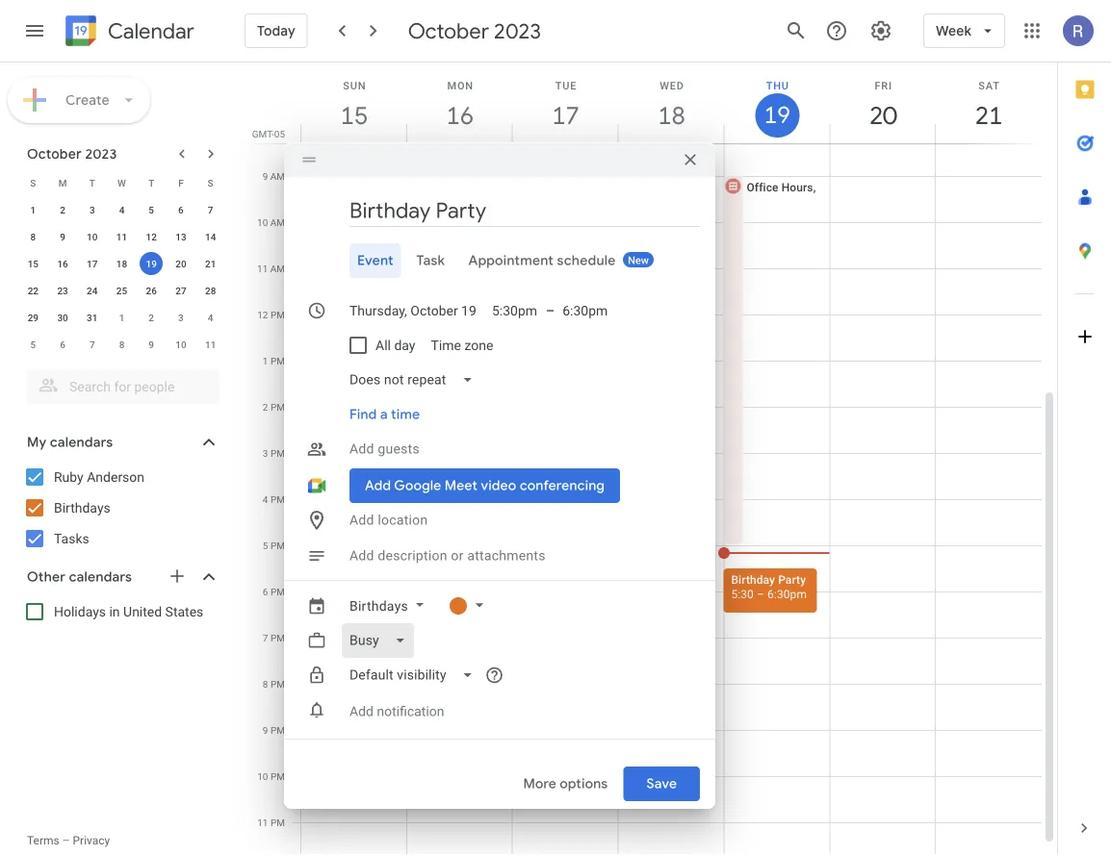 Task type: describe. For each thing, give the bounding box(es) containing it.
event
[[357, 252, 394, 270]]

3 for 3 pm
[[263, 448, 268, 459]]

location
[[378, 513, 428, 529]]

privacy
[[73, 835, 110, 848]]

1 t from the left
[[89, 177, 95, 189]]

create
[[65, 91, 110, 109]]

ruby
[[54, 469, 84, 485]]

05
[[274, 128, 285, 140]]

24 element
[[81, 279, 104, 302]]

november 6 element
[[51, 333, 74, 356]]

find
[[350, 406, 377, 424]]

ruby anderson
[[54, 469, 144, 485]]

10 for 10 element
[[87, 231, 98, 243]]

10 element
[[81, 225, 104, 248]]

19 column header
[[724, 63, 830, 143]]

add description or attachments
[[350, 548, 546, 564]]

11 element
[[110, 225, 133, 248]]

settings menu image
[[870, 19, 893, 42]]

november 11 element
[[199, 333, 222, 356]]

0 vertical spatial 1
[[30, 204, 36, 216]]

27
[[175, 285, 186, 297]]

november 3 element
[[169, 306, 192, 329]]

all day
[[376, 338, 415, 354]]

11 am
[[257, 263, 285, 274]]

18 column header
[[618, 63, 724, 143]]

10 for 10 pm
[[257, 771, 268, 783]]

6 pm
[[263, 586, 285, 598]]

add guests button
[[342, 432, 700, 467]]

calendars for my calendars
[[50, 434, 113, 452]]

1 horizontal spatial 6
[[178, 204, 184, 216]]

terms
[[27, 835, 59, 848]]

11 pm
[[257, 817, 285, 829]]

united
[[123, 604, 162, 620]]

16 inside mon 16
[[445, 100, 473, 131]]

17 inside column header
[[551, 100, 578, 131]]

14
[[205, 231, 216, 243]]

pm for 9 pm
[[271, 725, 285, 737]]

16 inside 16 element
[[57, 258, 68, 270]]

other
[[27, 569, 66, 586]]

17 inside row
[[87, 258, 98, 270]]

15 inside row
[[28, 258, 39, 270]]

birthday
[[731, 573, 775, 587]]

20 inside column header
[[868, 100, 896, 131]]

8 pm
[[263, 679, 285, 690]]

18 inside "october 2023" grid
[[116, 258, 127, 270]]

row containing s
[[18, 169, 225, 196]]

Start date text field
[[350, 299, 477, 323]]

7 for 7 pm
[[263, 633, 268, 644]]

20 link
[[861, 93, 905, 138]]

8 for 8 pm
[[263, 679, 268, 690]]

9 for 9 pm
[[263, 725, 268, 737]]

w
[[118, 177, 126, 189]]

row containing 5
[[18, 331, 225, 358]]

16 link
[[438, 93, 482, 138]]

pm for 11 pm
[[271, 817, 285, 829]]

0 vertical spatial 8
[[30, 231, 36, 243]]

pm for 12 pm
[[271, 309, 285, 321]]

time
[[431, 338, 461, 354]]

1 vertical spatial october 2023
[[27, 145, 117, 163]]

time
[[391, 406, 420, 424]]

create button
[[8, 77, 150, 123]]

f
[[178, 177, 184, 189]]

1 horizontal spatial october
[[408, 17, 489, 44]]

6 for november 6 element
[[60, 339, 65, 350]]

1 pm
[[263, 355, 285, 367]]

0 horizontal spatial 2023
[[85, 145, 117, 163]]

0 horizontal spatial 4
[[119, 204, 125, 216]]

12 pm
[[257, 309, 285, 321]]

27 element
[[169, 279, 192, 302]]

15 column header
[[300, 63, 407, 143]]

7 pm
[[263, 633, 285, 644]]

week
[[936, 22, 972, 39]]

november 1 element
[[110, 306, 133, 329]]

attachments
[[467, 548, 546, 564]]

3 for november 3 element
[[178, 312, 184, 324]]

appointment
[[468, 252, 554, 270]]

Add title text field
[[350, 196, 700, 225]]

november 8 element
[[110, 333, 133, 356]]

sun
[[343, 79, 366, 91]]

28
[[205, 285, 216, 297]]

29
[[28, 312, 39, 324]]

10 for 10 am
[[257, 217, 268, 228]]

21 column header
[[935, 63, 1042, 143]]

pm for 6 pm
[[271, 586, 285, 598]]

21 inside column header
[[974, 100, 1001, 131]]

event button
[[350, 244, 401, 278]]

29 element
[[22, 306, 45, 329]]

add for add location
[[350, 513, 374, 529]]

5:30
[[731, 588, 754, 601]]

row containing 1
[[18, 196, 225, 223]]

9 for november 9 element
[[149, 339, 154, 350]]

holidays in united states
[[54, 604, 203, 620]]

time zone button
[[423, 328, 501, 363]]

9 up 16 element
[[60, 231, 65, 243]]

tue
[[555, 79, 577, 91]]

31 element
[[81, 306, 104, 329]]

calendar heading
[[104, 18, 194, 45]]

pm for 4 pm
[[271, 494, 285, 506]]

holidays
[[54, 604, 106, 620]]

task
[[417, 252, 445, 270]]

row containing 29
[[18, 304, 225, 331]]

notification
[[377, 704, 444, 720]]

Search for people text field
[[39, 370, 208, 404]]

4 for 4 pm
[[263, 494, 268, 506]]

18 element
[[110, 252, 133, 275]]

10 for november 10 element
[[175, 339, 186, 350]]

18 inside wed 18
[[657, 100, 684, 131]]

– inside birthday party 5:30 – 6:30pm
[[757, 588, 765, 601]]

am for 9 am
[[270, 170, 285, 182]]

22 element
[[22, 279, 45, 302]]

1 vertical spatial october
[[27, 145, 82, 163]]

add location
[[350, 513, 428, 529]]

17 link
[[544, 93, 588, 138]]

9 am
[[263, 170, 285, 182]]

birthdays inside my calendars list
[[54, 500, 110, 516]]

other calendars button
[[4, 562, 239, 593]]

16 column header
[[406, 63, 513, 143]]

add notification
[[350, 704, 444, 720]]

10 pm
[[257, 771, 285, 783]]

find a time
[[350, 406, 420, 424]]

6 for 6 pm
[[263, 586, 268, 598]]

12 for 12
[[146, 231, 157, 243]]

,
[[813, 181, 816, 194]]

terms – privacy
[[27, 835, 110, 848]]

row containing 15
[[18, 250, 225, 277]]

9 for 9 am
[[263, 170, 268, 182]]

5 for november 5 element
[[30, 339, 36, 350]]

november 10 element
[[169, 333, 192, 356]]

0 horizontal spatial 3
[[89, 204, 95, 216]]

3 pm
[[263, 448, 285, 459]]

26 element
[[140, 279, 163, 302]]

thu 19
[[763, 79, 789, 130]]

21 link
[[967, 93, 1011, 138]]

23
[[57, 285, 68, 297]]

add for add description or attachments
[[350, 548, 374, 564]]

pm for 1 pm
[[271, 355, 285, 367]]

sat 21
[[974, 79, 1001, 131]]

hours
[[782, 181, 813, 194]]

2 pm
[[263, 402, 285, 413]]

other calendars
[[27, 569, 132, 586]]

19 link
[[755, 93, 800, 138]]

fri
[[875, 79, 892, 91]]

pm for 2 pm
[[271, 402, 285, 413]]

wed 18
[[657, 79, 684, 131]]

my calendars list
[[4, 462, 239, 555]]

time zone
[[431, 338, 493, 354]]

17 column header
[[512, 63, 619, 143]]

m
[[58, 177, 67, 189]]

row containing 22
[[18, 277, 225, 304]]

row containing 8
[[18, 223, 225, 250]]

gmt-
[[252, 128, 274, 140]]

13
[[175, 231, 186, 243]]

birthday party 5:30 – 6:30pm
[[731, 573, 807, 601]]

0 vertical spatial 2
[[60, 204, 65, 216]]

1 for november 1 element
[[119, 312, 125, 324]]

1 horizontal spatial october 2023
[[408, 17, 541, 44]]

find a time button
[[342, 398, 428, 432]]



Task type: locate. For each thing, give the bounding box(es) containing it.
1 add from the top
[[350, 441, 374, 457]]

am down 9 am
[[270, 217, 285, 228]]

0 vertical spatial 16
[[445, 100, 473, 131]]

4 pm from the top
[[271, 448, 285, 459]]

1 vertical spatial 16
[[57, 258, 68, 270]]

11 down "november 4" element
[[205, 339, 216, 350]]

2 horizontal spatial –
[[757, 588, 765, 601]]

5 inside november 5 element
[[30, 339, 36, 350]]

0 vertical spatial october
[[408, 17, 489, 44]]

6 row from the top
[[18, 304, 225, 331]]

21 inside "october 2023" grid
[[205, 258, 216, 270]]

18 up 25
[[116, 258, 127, 270]]

1
[[30, 204, 36, 216], [119, 312, 125, 324], [263, 355, 268, 367]]

0 horizontal spatial 16
[[57, 258, 68, 270]]

2 vertical spatial 3
[[263, 448, 268, 459]]

add for add notification
[[350, 704, 374, 720]]

november 4 element
[[199, 306, 222, 329]]

1 horizontal spatial –
[[546, 303, 555, 319]]

6:30pm
[[767, 588, 807, 601]]

calendars up ruby
[[50, 434, 113, 452]]

mon 16
[[445, 79, 474, 131]]

add left 'location'
[[350, 513, 374, 529]]

main drawer image
[[23, 19, 46, 42]]

19, today element
[[140, 252, 163, 275]]

13 element
[[169, 225, 192, 248]]

0 vertical spatial 5
[[149, 204, 154, 216]]

grid containing 15
[[246, 63, 1057, 856]]

2 t from the left
[[148, 177, 154, 189]]

1 vertical spatial 17
[[87, 258, 98, 270]]

0 horizontal spatial 21
[[205, 258, 216, 270]]

21
[[974, 100, 1001, 131], [205, 258, 216, 270]]

10 up 11 pm
[[257, 771, 268, 783]]

1 horizontal spatial 2023
[[494, 17, 541, 44]]

0 vertical spatial 7
[[208, 204, 213, 216]]

17 up 24
[[87, 258, 98, 270]]

october up m
[[27, 145, 82, 163]]

0 horizontal spatial birthdays
[[54, 500, 110, 516]]

19 down thu
[[763, 100, 789, 130]]

12 pm from the top
[[271, 817, 285, 829]]

0 vertical spatial –
[[546, 303, 555, 319]]

3 inside grid
[[263, 448, 268, 459]]

2 vertical spatial –
[[62, 835, 70, 848]]

calendar
[[108, 18, 194, 45]]

thu
[[766, 79, 789, 91]]

birthdays down description
[[350, 598, 408, 614]]

pm up 2 pm
[[271, 355, 285, 367]]

add down the add location
[[350, 548, 374, 564]]

5 pm
[[263, 540, 285, 552]]

7 inside grid
[[263, 633, 268, 644]]

11 up 18 element on the top
[[116, 231, 127, 243]]

6 up 7 pm
[[263, 586, 268, 598]]

None search field
[[0, 362, 239, 404]]

8 for november 8 element
[[119, 339, 125, 350]]

november 7 element
[[81, 333, 104, 356]]

17 down the tue
[[551, 100, 578, 131]]

2 vertical spatial 1
[[263, 355, 268, 367]]

0 horizontal spatial 2
[[60, 204, 65, 216]]

2 for 2 pm
[[263, 402, 268, 413]]

add for add guests
[[350, 441, 374, 457]]

0 vertical spatial 20
[[868, 100, 896, 131]]

2023 up '17' column header
[[494, 17, 541, 44]]

8 inside november 8 element
[[119, 339, 125, 350]]

in
[[109, 604, 120, 620]]

6 down f
[[178, 204, 184, 216]]

31
[[87, 312, 98, 324]]

16 element
[[51, 252, 74, 275]]

my
[[27, 434, 47, 452]]

october 2023 up the mon
[[408, 17, 541, 44]]

1 am from the top
[[270, 170, 285, 182]]

add inside dropdown button
[[350, 441, 374, 457]]

2 for november 2 element
[[149, 312, 154, 324]]

my calendars button
[[4, 428, 239, 458]]

8 pm from the top
[[271, 633, 285, 644]]

mon
[[447, 79, 474, 91]]

0 horizontal spatial tab list
[[299, 244, 700, 278]]

1 horizontal spatial 2
[[149, 312, 154, 324]]

zone
[[464, 338, 493, 354]]

15 up 22
[[28, 258, 39, 270]]

pm down 3 pm
[[271, 494, 285, 506]]

0 vertical spatial 17
[[551, 100, 578, 131]]

october 2023
[[408, 17, 541, 44], [27, 145, 117, 163]]

2 am from the top
[[270, 217, 285, 228]]

15 link
[[332, 93, 376, 138]]

21 up the 28
[[205, 258, 216, 270]]

pm up 4 pm
[[271, 448, 285, 459]]

11 down 10 pm
[[257, 817, 268, 829]]

– right start time text field
[[546, 303, 555, 319]]

tab list containing event
[[299, 244, 700, 278]]

5 down the 29 element
[[30, 339, 36, 350]]

party
[[778, 573, 806, 587]]

6 down 30 element
[[60, 339, 65, 350]]

19 up the 26
[[146, 258, 157, 270]]

17 element
[[81, 252, 104, 275]]

0 vertical spatial 21
[[974, 100, 1001, 131]]

6 pm from the top
[[271, 540, 285, 552]]

5 up 12 element
[[149, 204, 154, 216]]

0 vertical spatial 4
[[119, 204, 125, 216]]

3 add from the top
[[350, 548, 374, 564]]

0 vertical spatial 3
[[89, 204, 95, 216]]

add
[[350, 441, 374, 457], [350, 513, 374, 529], [350, 548, 374, 564], [350, 704, 374, 720]]

11 for november 11 element
[[205, 339, 216, 350]]

2023 down the "create"
[[85, 145, 117, 163]]

15 down sun
[[339, 100, 367, 131]]

1 vertical spatial 5
[[30, 339, 36, 350]]

21 element
[[199, 252, 222, 275]]

20 inside grid
[[175, 258, 186, 270]]

pm for 10 pm
[[271, 771, 285, 783]]

1 horizontal spatial t
[[148, 177, 154, 189]]

0 horizontal spatial october
[[27, 145, 82, 163]]

am for 11 am
[[270, 263, 285, 274]]

End time text field
[[562, 299, 609, 323]]

today
[[257, 22, 295, 39]]

5 for 5 pm
[[263, 540, 268, 552]]

add left notification at the bottom of the page
[[350, 704, 374, 720]]

8
[[30, 231, 36, 243], [119, 339, 125, 350], [263, 679, 268, 690]]

pm for 5 pm
[[271, 540, 285, 552]]

0 vertical spatial 6
[[178, 204, 184, 216]]

0 vertical spatial am
[[270, 170, 285, 182]]

pm down 9 pm
[[271, 771, 285, 783]]

20 column header
[[829, 63, 936, 143]]

0 horizontal spatial 19
[[146, 258, 157, 270]]

11 pm from the top
[[271, 771, 285, 783]]

november 5 element
[[22, 333, 45, 356]]

0 vertical spatial 19
[[763, 100, 789, 130]]

10 am
[[257, 217, 285, 228]]

1 vertical spatial 6
[[60, 339, 65, 350]]

1 vertical spatial 12
[[257, 309, 268, 321]]

1 vertical spatial 2023
[[85, 145, 117, 163]]

7 down '6 pm'
[[263, 633, 268, 644]]

october 2023 grid
[[18, 169, 225, 358]]

2 horizontal spatial 4
[[263, 494, 268, 506]]

Start time text field
[[492, 299, 538, 323]]

birthdays up tasks
[[54, 500, 110, 516]]

19 cell
[[137, 250, 166, 277]]

new
[[628, 255, 649, 267]]

calendars up in
[[69, 569, 132, 586]]

5 down 4 pm
[[263, 540, 268, 552]]

2 vertical spatial 8
[[263, 679, 268, 690]]

to element
[[546, 303, 555, 319]]

2 pm from the top
[[271, 355, 285, 367]]

0 vertical spatial 12
[[146, 231, 157, 243]]

7 up the 14 element
[[208, 204, 213, 216]]

s left m
[[30, 177, 36, 189]]

1 horizontal spatial tab list
[[1058, 63, 1111, 802]]

s
[[30, 177, 36, 189], [208, 177, 213, 189]]

12 down '11 am'
[[257, 309, 268, 321]]

1 vertical spatial 2
[[149, 312, 154, 324]]

1 horizontal spatial s
[[208, 177, 213, 189]]

2 add from the top
[[350, 513, 374, 529]]

4 add from the top
[[350, 704, 374, 720]]

12 inside 12 element
[[146, 231, 157, 243]]

0 horizontal spatial october 2023
[[27, 145, 117, 163]]

18 link
[[649, 93, 694, 138]]

11 for 11 element
[[116, 231, 127, 243]]

7 pm from the top
[[271, 586, 285, 598]]

2 inside grid
[[263, 402, 268, 413]]

2 s from the left
[[208, 177, 213, 189]]

10 down november 3 element
[[175, 339, 186, 350]]

pm down 10 pm
[[271, 817, 285, 829]]

task button
[[409, 244, 453, 278]]

12 element
[[140, 225, 163, 248]]

2 horizontal spatial 3
[[263, 448, 268, 459]]

2 vertical spatial 5
[[263, 540, 268, 552]]

11 for 11 am
[[257, 263, 268, 274]]

25 element
[[110, 279, 133, 302]]

7 for november 7 element
[[89, 339, 95, 350]]

2023
[[494, 17, 541, 44], [85, 145, 117, 163]]

row group containing 1
[[18, 196, 225, 358]]

today button
[[245, 8, 308, 54]]

15
[[339, 100, 367, 131], [28, 258, 39, 270]]

pm up 3 pm
[[271, 402, 285, 413]]

day
[[394, 338, 415, 354]]

add notification button
[[342, 689, 452, 736]]

2 up 3 pm
[[263, 402, 268, 413]]

0 horizontal spatial 5
[[30, 339, 36, 350]]

26
[[146, 285, 157, 297]]

october up the mon
[[408, 17, 489, 44]]

row down november 1 element
[[18, 331, 225, 358]]

– right terms link
[[62, 835, 70, 848]]

10 up '11 am'
[[257, 217, 268, 228]]

1 inside november 1 element
[[119, 312, 125, 324]]

10 inside 10 element
[[87, 231, 98, 243]]

5 inside grid
[[263, 540, 268, 552]]

10 inside november 10 element
[[175, 339, 186, 350]]

12 up 19, today element
[[146, 231, 157, 243]]

sat
[[979, 79, 1000, 91]]

1 down the 12 pm
[[263, 355, 268, 367]]

1 vertical spatial am
[[270, 217, 285, 228]]

6
[[178, 204, 184, 216], [60, 339, 65, 350], [263, 586, 268, 598]]

2 horizontal spatial 8
[[263, 679, 268, 690]]

1 vertical spatial 19
[[146, 258, 157, 270]]

am for 10 am
[[270, 217, 285, 228]]

9 down "gmt-" on the left top of page
[[263, 170, 268, 182]]

1 vertical spatial birthdays
[[350, 598, 408, 614]]

am down 05 at top left
[[270, 170, 285, 182]]

3 up 4 pm
[[263, 448, 268, 459]]

1 pm from the top
[[271, 309, 285, 321]]

2 vertical spatial 6
[[263, 586, 268, 598]]

row up 18 element on the top
[[18, 223, 225, 250]]

2 vertical spatial 7
[[263, 633, 268, 644]]

15 inside column header
[[339, 100, 367, 131]]

row up november 8 element
[[18, 304, 225, 331]]

a
[[380, 406, 388, 424]]

2 horizontal spatial 1
[[263, 355, 268, 367]]

add down the find
[[350, 441, 374, 457]]

s right f
[[208, 177, 213, 189]]

10 pm from the top
[[271, 725, 285, 737]]

pm down '6 pm'
[[271, 633, 285, 644]]

1 vertical spatial calendars
[[69, 569, 132, 586]]

tue 17
[[551, 79, 578, 131]]

all
[[376, 338, 391, 354]]

2 down m
[[60, 204, 65, 216]]

pm up 9 pm
[[271, 679, 285, 690]]

18
[[657, 100, 684, 131], [116, 258, 127, 270]]

7 down 31 element
[[89, 339, 95, 350]]

grid
[[246, 63, 1057, 856]]

1 horizontal spatial 12
[[257, 309, 268, 321]]

4 row from the top
[[18, 250, 225, 277]]

1 horizontal spatial 21
[[974, 100, 1001, 131]]

1 horizontal spatial 20
[[868, 100, 896, 131]]

16 down the mon
[[445, 100, 473, 131]]

row up 25 element
[[18, 250, 225, 277]]

row
[[18, 169, 225, 196], [18, 196, 225, 223], [18, 223, 225, 250], [18, 250, 225, 277], [18, 277, 225, 304], [18, 304, 225, 331], [18, 331, 225, 358]]

sun 15
[[339, 79, 367, 131]]

6 inside november 6 element
[[60, 339, 65, 350]]

anderson
[[87, 469, 144, 485]]

5 pm from the top
[[271, 494, 285, 506]]

30 element
[[51, 306, 74, 329]]

0 horizontal spatial 8
[[30, 231, 36, 243]]

my calendars
[[27, 434, 113, 452]]

3 up november 10 element
[[178, 312, 184, 324]]

tasks
[[54, 531, 89, 547]]

9 pm
[[263, 725, 285, 737]]

5 row from the top
[[18, 277, 225, 304]]

– down the birthday
[[757, 588, 765, 601]]

row group
[[18, 196, 225, 358]]

4 up 11 element
[[119, 204, 125, 216]]

office
[[747, 181, 779, 194]]

18 down wed
[[657, 100, 684, 131]]

1 row from the top
[[18, 169, 225, 196]]

week button
[[923, 8, 1005, 54]]

7
[[208, 204, 213, 216], [89, 339, 95, 350], [263, 633, 268, 644]]

9 down november 2 element
[[149, 339, 154, 350]]

t left f
[[148, 177, 154, 189]]

0 horizontal spatial s
[[30, 177, 36, 189]]

0 horizontal spatial 12
[[146, 231, 157, 243]]

1 vertical spatial 4
[[208, 312, 213, 324]]

0 horizontal spatial t
[[89, 177, 95, 189]]

1 vertical spatial 21
[[205, 258, 216, 270]]

7 row from the top
[[18, 331, 225, 358]]

1 horizontal spatial 18
[[657, 100, 684, 131]]

appointment schedule
[[468, 252, 616, 270]]

0 horizontal spatial 7
[[89, 339, 95, 350]]

description
[[378, 548, 447, 564]]

1 vertical spatial 8
[[119, 339, 125, 350]]

row up november 1 element
[[18, 277, 225, 304]]

office hours ,
[[747, 181, 819, 194]]

0 horizontal spatial 15
[[28, 258, 39, 270]]

2 vertical spatial am
[[270, 263, 285, 274]]

1 vertical spatial –
[[757, 588, 765, 601]]

birthdays
[[54, 500, 110, 516], [350, 598, 408, 614]]

3
[[89, 204, 95, 216], [178, 312, 184, 324], [263, 448, 268, 459]]

1 vertical spatial 15
[[28, 258, 39, 270]]

12 for 12 pm
[[257, 309, 268, 321]]

1 horizontal spatial birthdays
[[350, 598, 408, 614]]

add inside button
[[350, 704, 374, 720]]

pm for 8 pm
[[271, 679, 285, 690]]

8 up 9 pm
[[263, 679, 268, 690]]

9 pm from the top
[[271, 679, 285, 690]]

15 element
[[22, 252, 45, 275]]

1 up 15 element
[[30, 204, 36, 216]]

21 down sat
[[974, 100, 1001, 131]]

20 down fri
[[868, 100, 896, 131]]

1 horizontal spatial 19
[[763, 100, 789, 130]]

0 vertical spatial calendars
[[50, 434, 113, 452]]

4 for "november 4" element
[[208, 312, 213, 324]]

1 horizontal spatial 7
[[208, 204, 213, 216]]

1 for 1 pm
[[263, 355, 268, 367]]

2 down the 26 element
[[149, 312, 154, 324]]

t right m
[[89, 177, 95, 189]]

11
[[116, 231, 127, 243], [257, 263, 268, 274], [205, 339, 216, 350], [257, 817, 268, 829]]

11 for 11 pm
[[257, 817, 268, 829]]

new element
[[623, 252, 654, 268]]

pm up 1 pm
[[271, 309, 285, 321]]

pm for 7 pm
[[271, 633, 285, 644]]

4 down 28 element
[[208, 312, 213, 324]]

calendar element
[[62, 12, 194, 54]]

pm down the 8 pm
[[271, 725, 285, 737]]

20
[[868, 100, 896, 131], [175, 258, 186, 270]]

row up 11 element
[[18, 169, 225, 196]]

privacy link
[[73, 835, 110, 848]]

19 inside cell
[[146, 258, 157, 270]]

19 inside column header
[[763, 100, 789, 130]]

1 vertical spatial 7
[[89, 339, 95, 350]]

1 s from the left
[[30, 177, 36, 189]]

1 horizontal spatial 1
[[119, 312, 125, 324]]

0 vertical spatial birthdays
[[54, 500, 110, 516]]

pm up 7 pm
[[271, 586, 285, 598]]

2 vertical spatial 4
[[263, 494, 268, 506]]

schedule
[[557, 252, 616, 270]]

november 9 element
[[140, 333, 163, 356]]

1 horizontal spatial 17
[[551, 100, 578, 131]]

gmt-05
[[252, 128, 285, 140]]

1 vertical spatial 1
[[119, 312, 125, 324]]

tab list
[[1058, 63, 1111, 802], [299, 244, 700, 278]]

3 pm from the top
[[271, 402, 285, 413]]

1 horizontal spatial 3
[[178, 312, 184, 324]]

9 up 10 pm
[[263, 725, 268, 737]]

8 up 15 element
[[30, 231, 36, 243]]

2 horizontal spatial 2
[[263, 402, 268, 413]]

calendars for other calendars
[[69, 569, 132, 586]]

1 vertical spatial 3
[[178, 312, 184, 324]]

None field
[[342, 363, 489, 398], [342, 624, 422, 659], [342, 659, 489, 693], [342, 363, 489, 398], [342, 624, 422, 659], [342, 659, 489, 693]]

fri 20
[[868, 79, 896, 131]]

1 up november 8 element
[[119, 312, 125, 324]]

11 down 10 am
[[257, 263, 268, 274]]

0 horizontal spatial 6
[[60, 339, 65, 350]]

2 horizontal spatial 6
[[263, 586, 268, 598]]

1 horizontal spatial 15
[[339, 100, 367, 131]]

add other calendars image
[[168, 567, 187, 586]]

2 vertical spatial 2
[[263, 402, 268, 413]]

pm for 3 pm
[[271, 448, 285, 459]]

november 2 element
[[140, 306, 163, 329]]

october 2023 up m
[[27, 145, 117, 163]]

14 element
[[199, 225, 222, 248]]

3 am from the top
[[270, 263, 285, 274]]

am up the 12 pm
[[270, 263, 285, 274]]

2 row from the top
[[18, 196, 225, 223]]

20 element
[[169, 252, 192, 275]]

0 horizontal spatial 17
[[87, 258, 98, 270]]

28 element
[[199, 279, 222, 302]]

20 up 27
[[175, 258, 186, 270]]

pm down 4 pm
[[271, 540, 285, 552]]

add guests
[[350, 441, 420, 457]]

23 element
[[51, 279, 74, 302]]

2 horizontal spatial 5
[[263, 540, 268, 552]]

16 up the '23'
[[57, 258, 68, 270]]

0 horizontal spatial 20
[[175, 258, 186, 270]]

0 vertical spatial october 2023
[[408, 17, 541, 44]]

25
[[116, 285, 127, 297]]

3 row from the top
[[18, 223, 225, 250]]

0 horizontal spatial –
[[62, 835, 70, 848]]

8 down november 1 element
[[119, 339, 125, 350]]

3 up 10 element
[[89, 204, 95, 216]]

states
[[165, 604, 203, 620]]

1 horizontal spatial 16
[[445, 100, 473, 131]]

4 pm
[[263, 494, 285, 506]]

10 up 17 element
[[87, 231, 98, 243]]

30
[[57, 312, 68, 324]]

4 down 3 pm
[[263, 494, 268, 506]]

pm
[[271, 309, 285, 321], [271, 355, 285, 367], [271, 402, 285, 413], [271, 448, 285, 459], [271, 494, 285, 506], [271, 540, 285, 552], [271, 586, 285, 598], [271, 633, 285, 644], [271, 679, 285, 690], [271, 725, 285, 737], [271, 771, 285, 783], [271, 817, 285, 829]]

row down "w"
[[18, 196, 225, 223]]



Task type: vqa. For each thing, say whether or not it's contained in the screenshot.
'calendars' within the Other Calendars Dropdown Button
no



